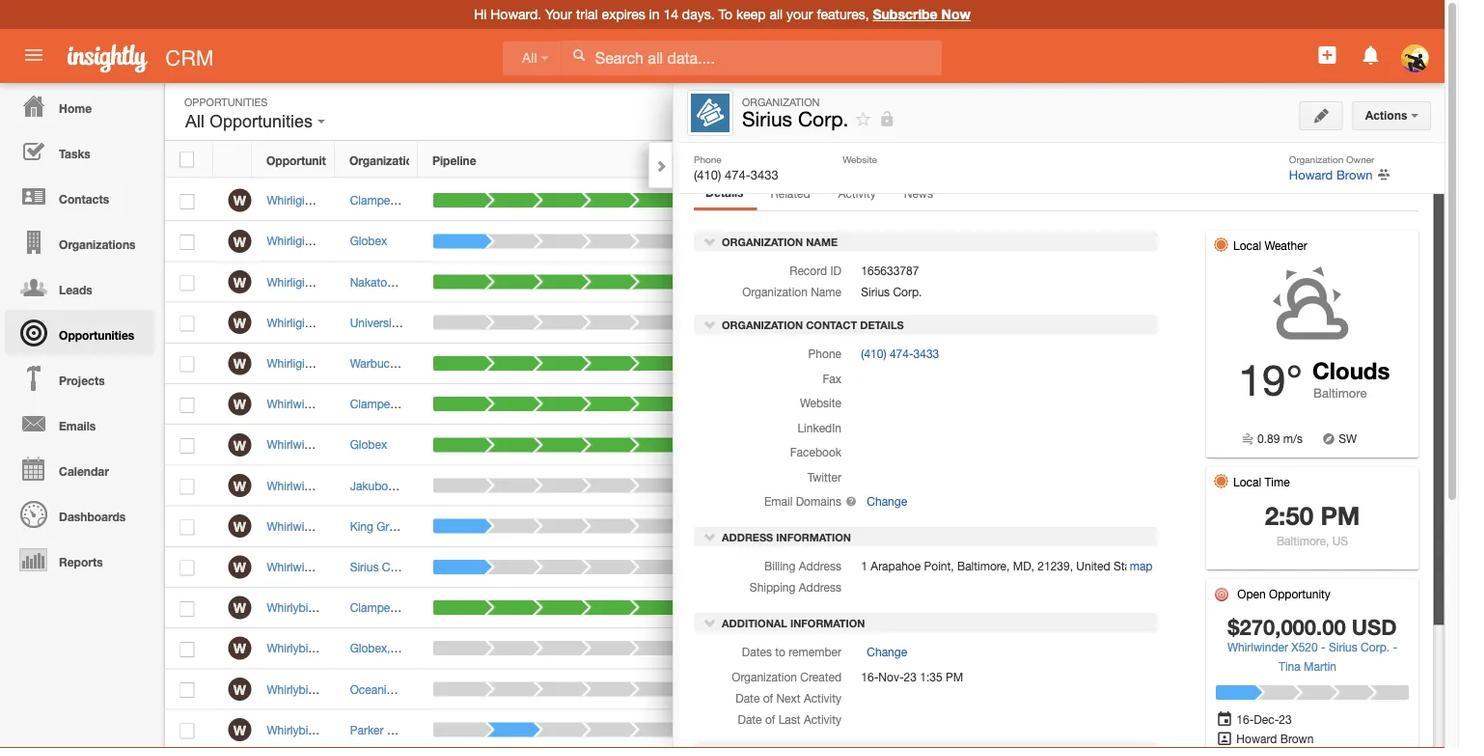 Task type: vqa. For each thing, say whether or not it's contained in the screenshot.


Task type: locate. For each thing, give the bounding box(es) containing it.
whirlybird g550 - clampett oil and gas corp. - katherine warren
[[267, 601, 605, 614]]

0 vertical spatial tina
[[440, 560, 462, 574]]

1 vertical spatial date
[[736, 691, 760, 704]]

howard brown link for whirligig g990 - nakatomi trading corp. - samantha wright
[[902, 275, 979, 289]]

follow image for chen
[[1068, 518, 1086, 536]]

1 vertical spatial 15-
[[771, 519, 789, 533]]

2 singapore from the left
[[472, 194, 524, 207]]

export opportunities and notes
[[1176, 230, 1345, 243]]

follow image down "$‎300,000.00" at the right of the page
[[1068, 233, 1086, 251]]

organizations link
[[5, 219, 154, 265]]

all inside button
[[185, 112, 205, 131]]

23 for whirligig g990 - university of northumbria - paula oliver
[[814, 316, 827, 329]]

opportunities inside button
[[209, 112, 313, 131]]

2 g990 from the top
[[315, 234, 343, 248]]

1 vertical spatial 474-
[[890, 346, 914, 360]]

1 vertical spatial local
[[1234, 474, 1262, 488]]

howard brown link for whirligig g990 - warbucks industries - roger mills
[[902, 356, 979, 370]]

lee up jason
[[450, 438, 469, 451]]

None checkbox
[[180, 235, 194, 250], [180, 316, 194, 332], [180, 235, 194, 250], [180, 316, 194, 332]]

lee
[[436, 234, 455, 248], [450, 438, 469, 451]]

cell
[[970, 262, 1053, 303], [1101, 262, 1150, 303], [970, 343, 1053, 384], [1101, 343, 1150, 384], [887, 384, 970, 425], [970, 384, 1053, 425], [1101, 384, 1150, 425], [887, 425, 970, 466], [970, 425, 1053, 466], [1101, 425, 1150, 466], [887, 466, 970, 506], [970, 466, 1053, 506], [1101, 466, 1150, 506], [970, 629, 1053, 669], [1101, 629, 1150, 669], [970, 669, 1053, 710], [1101, 669, 1150, 710], [887, 710, 970, 748], [970, 710, 1053, 748]]

1 vertical spatial whirlwinder x520 - sirius corp. - tina martin link
[[1228, 640, 1398, 672]]

1 16-nov-23 from the top
[[771, 316, 827, 329]]

1 vertical spatial 16-nov-23
[[771, 479, 827, 492]]

16-nov-23 cell down next
[[756, 710, 887, 748]]

parker and company link
[[350, 723, 460, 737]]

usd $‎270,000.00 cell
[[970, 547, 1077, 588]]

0 vertical spatial 23-
[[771, 642, 789, 655]]

1 warbucks from the left
[[350, 356, 402, 370]]

5 w from the top
[[233, 356, 246, 372]]

2 w row from the top
[[165, 221, 1150, 262]]

1 15- from the top
[[771, 234, 789, 248]]

1 horizontal spatial baltimore,
[[1277, 533, 1330, 547]]

1 vertical spatial tina
[[1279, 659, 1301, 672]]

1 vertical spatial chevron down image
[[704, 744, 717, 748]]

1 local from the top
[[1234, 238, 1262, 251]]

opportunities up opportunity name
[[209, 112, 313, 131]]

whirlwinder x520 - king group - chris chen
[[267, 519, 496, 533]]

0 vertical spatial 16-nov-23 cell
[[756, 303, 887, 343]]

2 vertical spatial chevron down image
[[704, 616, 717, 629]]

lee down whirligig g990 - clampett oil and gas, singapore - aaron lang link
[[436, 234, 455, 248]]

0 horizontal spatial your
[[545, 6, 573, 22]]

0 vertical spatial 15-nov-23
[[771, 234, 827, 248]]

1 horizontal spatial all
[[522, 51, 537, 66]]

10 w from the top
[[233, 559, 246, 575]]

16-dec-23 cell down organization contact details
[[756, 343, 887, 384]]

howard brown link down howard brown cell
[[902, 275, 979, 289]]

follow image for lisa
[[1068, 722, 1086, 740]]

1 horizontal spatial 474-
[[890, 346, 914, 360]]

change
[[867, 494, 908, 508], [867, 645, 908, 658]]

dec- for whirligig g990 - nakatomi trading corp. - samantha wright
[[789, 275, 814, 289]]

6 follow image from the top
[[1068, 600, 1086, 618]]

w link for whirlwinder x520 - jakubowski llc - jason castillo
[[228, 474, 251, 497]]

0 vertical spatial 15-
[[771, 234, 789, 248]]

23 for whirlybird g550 - oceanic airlines - mark sakda
[[814, 682, 827, 696]]

jakubowski up the whirlwinder x520 - king group - chris chen link
[[368, 479, 430, 492]]

features,
[[817, 6, 869, 22]]

howard brown link for whirlybird g550 - oceanic airlines - mark sakda
[[902, 682, 979, 696]]

baltimore,
[[1277, 533, 1330, 547], [958, 559, 1010, 572]]

7 w from the top
[[233, 437, 246, 453]]

23-nov-23
[[771, 642, 827, 655], [771, 682, 827, 696]]

23 for whirlwinder x520 - jakubowski llc - jason castillo
[[814, 479, 827, 492]]

12 w row from the top
[[165, 629, 1150, 669]]

opportunities link
[[5, 310, 154, 355]]

nov- left 1:35
[[879, 670, 904, 683]]

whirlybird g550 - globex, spain - katherine reyes link
[[267, 642, 539, 655]]

15-nov-23 for howard brown usd $‎380,000.00
[[771, 519, 827, 533]]

(410) 474-3433 link
[[861, 346, 940, 360]]

w link for whirlybird g550 - parker and company - lisa parker
[[228, 718, 251, 742]]

(410) right 'chevron right' image at the left top of page
[[694, 167, 722, 182]]

0 horizontal spatial (410)
[[694, 167, 722, 182]]

0 vertical spatial (410)
[[694, 167, 722, 182]]

12 w from the top
[[233, 641, 246, 657]]

uk down the roger
[[468, 397, 484, 411]]

1 vertical spatial details
[[860, 318, 904, 330]]

1 chevron down image from the top
[[704, 234, 717, 248]]

2 horizontal spatial sirius corp.
[[861, 285, 922, 298]]

howard brown usd $‎300,000.00
[[902, 194, 1077, 207]]

23 up linkedin
[[814, 397, 827, 411]]

opportunities up "export opportunities and notes" link
[[1216, 203, 1287, 216]]

14 w from the top
[[233, 722, 246, 738]]

albert for whirlwinder x520 - globex - albert lee
[[416, 438, 447, 451]]

all down the howard. at left
[[522, 51, 537, 66]]

1 horizontal spatial martin
[[1304, 659, 1337, 672]]

address information
[[719, 530, 851, 543]]

1 globex, from the left
[[350, 642, 390, 655]]

16-dec-23 cell
[[756, 181, 887, 221], [756, 262, 887, 303], [756, 343, 887, 384], [756, 384, 887, 425], [756, 425, 887, 466], [756, 547, 887, 588], [756, 588, 887, 629]]

dashboards link
[[5, 491, 154, 537]]

details down phone (410) 474-3433
[[706, 185, 744, 198]]

x520 up sirius corp. link
[[331, 519, 357, 533]]

howard brown link up howard brown usd $‎480,000.00
[[902, 560, 979, 574]]

23-nov-23 cell down remember
[[756, 669, 887, 710]]

1 vertical spatial organization name
[[743, 285, 842, 298]]

5 follow image from the top
[[1068, 477, 1086, 496]]

0 vertical spatial albert
[[402, 234, 432, 248]]

whirlwinder x520 - jakubowski llc - jason castillo link
[[267, 479, 547, 492]]

0 vertical spatial change link
[[861, 491, 908, 510]]

0 vertical spatial local
[[1234, 238, 1262, 251]]

nov- right to
[[789, 642, 814, 655]]

1 vertical spatial change
[[867, 645, 908, 658]]

2 vertical spatial sirius corp.
[[350, 560, 411, 574]]

1 vertical spatial all
[[185, 112, 205, 131]]

23-nov-23 cell for whirlybird g550 - globex, spain - katherine reyes
[[756, 629, 887, 669]]

whirlybird g550 - clampett oil and gas corp. - katherine warren link
[[267, 601, 614, 614]]

jakubowski up whirlwinder x520 - king group - chris chen
[[350, 479, 411, 492]]

16-dec-23 cell up organization contact details
[[756, 262, 887, 303]]

4 follow image from the top
[[1068, 355, 1086, 373]]

navigation containing home
[[0, 83, 154, 582]]

2 vertical spatial date
[[738, 712, 762, 726]]

shipping
[[750, 580, 796, 594]]

0 vertical spatial pm
[[1321, 500, 1361, 530]]

2 16-nov-23 from the top
[[771, 479, 827, 492]]

13 w row from the top
[[165, 669, 1150, 710]]

g550 down "globex, spain" link
[[322, 682, 350, 696]]

16-dec-23 up linkedin
[[771, 397, 827, 411]]

your recent imports
[[1162, 254, 1292, 266]]

address for shipping address
[[799, 580, 842, 594]]

uk
[[468, 397, 484, 411], [486, 397, 502, 411]]

1 vertical spatial change link
[[861, 642, 908, 661]]

23 for whirlwinder x520 - sirius corp. - tina martin
[[814, 560, 827, 574]]

4 w from the top
[[233, 315, 246, 331]]

16-dec-23 down forecast
[[771, 194, 827, 207]]

0 vertical spatial 3433
[[751, 167, 779, 182]]

follow image up $‎180,000.00
[[1068, 192, 1086, 211]]

whirligig for whirligig g990 - university of northumbria - paula oliver
[[267, 316, 311, 329]]

m/s
[[1284, 432, 1303, 445]]

navigation
[[0, 83, 154, 582]]

0 vertical spatial change
[[867, 494, 908, 508]]

4 w link from the top
[[228, 311, 251, 334]]

follow image up $‎110,000.00
[[1068, 274, 1086, 292]]

information up remember
[[791, 616, 865, 629]]

activity down close
[[839, 186, 876, 199]]

8 w link from the top
[[228, 474, 251, 497]]

usd for usd $‎270,000.00
[[985, 560, 1009, 574]]

16-nov-23 cell for oliver
[[756, 303, 887, 343]]

record permissions image
[[879, 107, 896, 131]]

0 horizontal spatial all
[[185, 112, 205, 131]]

shipping address
[[750, 580, 842, 594]]

address for billing address
[[799, 559, 842, 572]]

1 change link from the top
[[861, 491, 908, 510]]

local up imports
[[1234, 238, 1262, 251]]

phone up fax
[[809, 346, 842, 360]]

23 right next
[[814, 682, 827, 696]]

1 vertical spatial website
[[800, 396, 842, 409]]

1
[[861, 559, 868, 572]]

1 whirlybird from the top
[[267, 601, 319, 614]]

notifications image
[[1360, 43, 1383, 67]]

1 vertical spatial 15-nov-23
[[771, 519, 827, 533]]

0 vertical spatial phone
[[694, 153, 722, 165]]

whirlwinder for whirlwinder x520 - globex - albert lee
[[267, 438, 328, 451]]

g990 for globex
[[315, 234, 343, 248]]

date left last
[[738, 712, 762, 726]]

tasks link
[[5, 128, 154, 174]]

0 vertical spatial 474-
[[725, 167, 751, 182]]

howard brown link down the howard brown usd $‎110,000.00
[[902, 356, 979, 370]]

1 horizontal spatial pm
[[1321, 500, 1361, 530]]

follow image down $‎480,000.00
[[1068, 640, 1086, 659]]

2 change link from the top
[[861, 642, 908, 661]]

airlines
[[396, 682, 434, 696], [407, 682, 445, 696]]

dec- right forecast close date image
[[1254, 712, 1279, 725]]

katherine
[[516, 601, 565, 614], [445, 642, 495, 655]]

change for email domains
[[867, 494, 908, 508]]

opportunities for export opportunities and notes
[[1216, 230, 1287, 243]]

follow image
[[1068, 192, 1086, 211], [1068, 233, 1086, 251], [1068, 274, 1086, 292], [1068, 355, 1086, 373], [1068, 477, 1086, 496], [1068, 600, 1086, 618], [1068, 640, 1086, 659]]

opportunity image
[[1214, 586, 1230, 602]]

chevron down image for dates to remember
[[704, 616, 717, 629]]

follow image for corp.
[[1068, 600, 1086, 618]]

5 w row from the top
[[165, 343, 1150, 384]]

1 vertical spatial lee
[[450, 438, 469, 451]]

2 whirlybird from the top
[[267, 642, 319, 655]]

1 w from the top
[[233, 193, 246, 209]]

2 jakubowski from the left
[[368, 479, 430, 492]]

sirius corp. down whirlwinder x520 - king group - chris chen
[[350, 560, 411, 574]]

parker and company
[[350, 723, 460, 737]]

2 23-nov-23 from the top
[[771, 682, 827, 696]]

brown down howard brown usd $‎480,000.00
[[945, 642, 979, 655]]

8 w from the top
[[233, 478, 246, 494]]

1 llc from the left
[[415, 479, 436, 492]]

2 23- from the top
[[771, 682, 789, 696]]

1 horizontal spatial tina
[[1279, 659, 1301, 672]]

16-dec-23 cell up the facebook
[[756, 384, 887, 425]]

jakubowski
[[350, 479, 411, 492], [368, 479, 430, 492]]

14
[[664, 6, 679, 22]]

Search this list... text field
[[818, 97, 1035, 125]]

your down the export
[[1162, 254, 1193, 266]]

16-dec-23 cell for whirlwinder x520 - globex - albert lee
[[756, 425, 887, 466]]

opportunity right 'new'
[[1298, 104, 1364, 117]]

0 vertical spatial baltimore,
[[1277, 533, 1330, 547]]

12 w link from the top
[[228, 637, 251, 660]]

uk left nicholas on the left bottom of page
[[486, 397, 502, 411]]

usd up 1 arapahoe point, baltimore, md, 21239, united states
[[985, 519, 1009, 533]]

0 horizontal spatial martin
[[465, 560, 498, 574]]

globex link up nakatomi trading corp. link
[[350, 234, 387, 248]]

1 vertical spatial phone
[[809, 346, 842, 360]]

organization contact details
[[719, 318, 904, 330]]

w link for whirlybird g550 - globex, spain - katherine reyes
[[228, 637, 251, 660]]

7 follow image from the top
[[1068, 640, 1086, 659]]

1 parker from the left
[[350, 723, 384, 737]]

23-nov-23 cell
[[756, 629, 887, 669], [756, 669, 887, 710]]

dec- for whirlwinder x520 - clampett oil and gas, uk - nicholas flores
[[789, 397, 814, 411]]

sirius inside $270,000.00 usd whirlwinder x520 - sirius corp. - tina martin
[[1329, 640, 1358, 653]]

whirlybird for whirlybird g550 - globex, spain - katherine reyes
[[267, 642, 319, 655]]

0 vertical spatial chevron down image
[[704, 234, 717, 248]]

w link for whirlybird g550 - clampett oil and gas corp. - katherine warren
[[228, 596, 251, 619]]

group left chris
[[395, 519, 427, 533]]

x520 for clampett oil and gas, uk
[[331, 397, 357, 411]]

1 vertical spatial address
[[799, 559, 842, 572]]

0 vertical spatial chevron down image
[[704, 529, 717, 543]]

14 w row from the top
[[165, 710, 1150, 748]]

0 vertical spatial 23-nov-23
[[771, 642, 827, 655]]

globex link up "jakubowski llc" link
[[350, 438, 387, 451]]

show sidebar image
[[1213, 104, 1226, 118]]

15-nov-23 cell
[[756, 221, 887, 262], [756, 506, 887, 547]]

1 vertical spatial martin
[[1304, 659, 1337, 672]]

1 vertical spatial albert
[[416, 438, 447, 451]]

group
[[377, 519, 409, 533], [395, 519, 427, 533]]

23-nov-23 for sakda
[[771, 682, 827, 696]]

opportunities up projects link
[[59, 328, 134, 342]]

2 whirligig from the top
[[267, 234, 311, 248]]

1 16-dec-23 cell from the top
[[756, 181, 887, 221]]

whirligig g990 - globex - albert lee link
[[267, 234, 464, 248]]

howard brown cell
[[887, 221, 979, 262]]

0 horizontal spatial phone
[[694, 153, 722, 165]]

w link for whirlwinder x520 - sirius corp. - tina martin
[[228, 555, 251, 579]]

column header
[[886, 142, 969, 178], [969, 142, 1052, 178], [1052, 142, 1101, 178], [1101, 142, 1149, 178]]

w link for whirligig g990 - warbucks industries - roger mills
[[228, 352, 251, 375]]

0 vertical spatial organization name
[[719, 235, 838, 248]]

date right close
[[857, 153, 883, 167]]

3 g550 from the top
[[322, 682, 350, 696]]

4 g550 from the top
[[322, 723, 350, 737]]

calendar
[[59, 464, 109, 478]]

3 16-dec-23 cell from the top
[[756, 343, 887, 384]]

23- for sakda
[[771, 682, 789, 696]]

2 warbucks from the left
[[354, 356, 405, 370]]

x520 for globex
[[331, 438, 357, 451]]

howard brown link up howard brown cell
[[902, 194, 979, 207]]

all for all opportunities
[[185, 112, 205, 131]]

baltimore, inside 2:50 pm baltimore, us
[[1277, 533, 1330, 547]]

1 w row from the top
[[165, 181, 1150, 221]]

1 horizontal spatial 3433
[[914, 346, 940, 360]]

name up whirligig g990 - globex - albert lee
[[335, 153, 368, 167]]

follow image for mills
[[1068, 355, 1086, 373]]

billing
[[765, 559, 796, 572]]

tags
[[1200, 364, 1224, 378]]

row group
[[165, 181, 1150, 748]]

sakda
[[485, 682, 518, 696]]

row group containing w
[[165, 181, 1150, 748]]

information up billing address
[[776, 530, 851, 543]]

row
[[165, 142, 1149, 178]]

baltimore
[[1314, 385, 1367, 400]]

9 w from the top
[[233, 519, 246, 534]]

nov- for chen
[[789, 519, 814, 533]]

organization down record
[[743, 285, 808, 298]]

2 vertical spatial 16-nov-23
[[771, 723, 827, 737]]

5 whirligig from the top
[[267, 356, 311, 370]]

albert for whirligig g990 - globex - albert lee
[[402, 234, 432, 248]]

w for whirlybird g550 - clampett oil and gas corp. - katherine warren
[[233, 600, 246, 616]]

howard.
[[491, 6, 542, 22]]

1 vertical spatial 23-
[[771, 682, 789, 696]]

whirlybird for whirlybird g550 - clampett oil and gas corp. - katherine warren
[[267, 601, 319, 614]]

follow image for sakda
[[1068, 681, 1086, 699]]

-
[[346, 194, 351, 207], [528, 194, 532, 207], [346, 234, 351, 248], [394, 234, 399, 248], [346, 275, 351, 289], [480, 275, 485, 289], [346, 316, 351, 329], [489, 316, 494, 329], [346, 356, 351, 370], [463, 356, 467, 370], [361, 397, 365, 411], [505, 397, 510, 411], [361, 438, 365, 451], [409, 438, 413, 451], [361, 479, 365, 492], [457, 479, 462, 492], [361, 519, 365, 533], [431, 519, 435, 533], [361, 560, 365, 574], [432, 560, 437, 574], [353, 601, 358, 614], [508, 601, 512, 614], [1322, 640, 1326, 653], [1393, 640, 1398, 653], [353, 642, 358, 655], [437, 642, 442, 655], [353, 682, 358, 696], [448, 682, 452, 696], [353, 723, 358, 737], [474, 723, 479, 737]]

related link
[[758, 180, 823, 209]]

follow image
[[855, 110, 873, 128], [1068, 314, 1086, 333], [1068, 396, 1086, 414], [1068, 437, 1086, 455], [1068, 518, 1086, 536], [1068, 559, 1086, 577], [1068, 681, 1086, 699], [1068, 722, 1086, 740]]

0 horizontal spatial 3433
[[751, 167, 779, 182]]

0 vertical spatial 16-nov-23
[[771, 316, 827, 329]]

3 parker from the left
[[506, 723, 540, 737]]

3433 down the howard brown usd $‎110,000.00
[[914, 346, 940, 360]]

0 vertical spatial your
[[545, 6, 573, 22]]

chevron right image
[[655, 159, 668, 173]]

whirligig for whirligig g990 - nakatomi trading corp. - samantha wright
[[267, 275, 311, 289]]

g550 up oceanic airlines
[[322, 642, 350, 655]]

last
[[779, 712, 801, 726]]

1 jakubowski from the left
[[350, 479, 411, 492]]

x520
[[331, 397, 357, 411], [331, 438, 357, 451], [331, 479, 357, 492], [331, 519, 357, 533], [331, 560, 357, 574], [1292, 640, 1318, 653]]

airlines up whirlybird g550 - parker and company - lisa parker link
[[396, 682, 434, 696]]

16-dec-23 cell down forecast close date
[[756, 181, 887, 221]]

3 16-nov-23 cell from the top
[[756, 710, 887, 748]]

23 right last
[[814, 723, 827, 737]]

import up the export
[[1179, 203, 1213, 216]]

0 vertical spatial date
[[857, 153, 883, 167]]

import
[[1179, 203, 1213, 216], [1238, 282, 1272, 295]]

all opportunities button
[[181, 107, 330, 136]]

13 w from the top
[[233, 681, 246, 697]]

dates to remember
[[742, 645, 842, 658]]

leads
[[59, 283, 92, 296]]

0 vertical spatial information
[[776, 530, 851, 543]]

3 follow image from the top
[[1068, 274, 1086, 292]]

16-dec-23 cell for whirlwinder x520 - clampett oil and gas, uk - nicholas flores
[[756, 384, 887, 425]]

1 horizontal spatial your
[[1162, 254, 1193, 266]]

whirligig g990 - clampett oil and gas, singapore - aaron lang
[[267, 194, 595, 207]]

group down "jakubowski llc" link
[[377, 519, 409, 533]]

0 vertical spatial whirlwinder x520 - sirius corp. - tina martin link
[[267, 560, 508, 574]]

northumbria
[[418, 316, 482, 329], [421, 316, 486, 329]]

2 vertical spatial name
[[811, 285, 842, 298]]

date of next activity date of last activity
[[736, 691, 842, 726]]

16-dec-23 up "shipping address"
[[771, 560, 827, 574]]

usd for usd $‎380,000.00
[[985, 519, 1009, 533]]

16-dec-23 cell for whirligig g990 - warbucks industries - roger mills
[[756, 343, 887, 384]]

2 local from the top
[[1234, 474, 1262, 488]]

2 15-nov-23 from the top
[[771, 519, 827, 533]]

information
[[776, 530, 851, 543], [791, 616, 865, 629]]

martin
[[465, 560, 498, 574], [1304, 659, 1337, 672]]

news link
[[892, 180, 946, 209]]

10 w link from the top
[[228, 555, 251, 579]]

1 23-nov-23 from the top
[[771, 642, 827, 655]]

local
[[1234, 238, 1262, 251], [1234, 474, 1262, 488]]

follow image for reyes
[[1068, 640, 1086, 659]]

1 vertical spatial 16-nov-23 cell
[[756, 466, 887, 506]]

0 vertical spatial website
[[843, 153, 877, 165]]

0 horizontal spatial katherine
[[445, 642, 495, 655]]

1 vertical spatial 15-nov-23 cell
[[756, 506, 887, 547]]

address up "shipping address"
[[799, 559, 842, 572]]

2 column header from the left
[[969, 142, 1052, 178]]

local left time
[[1234, 474, 1262, 488]]

1 horizontal spatial uk
[[486, 397, 502, 411]]

forecast close date image
[[1216, 712, 1234, 725]]

0 vertical spatial details
[[706, 185, 744, 198]]

9 w link from the top
[[228, 515, 251, 538]]

follow image for paula
[[1068, 314, 1086, 333]]

0 horizontal spatial whirlwinder x520 - sirius corp. - tina martin link
[[267, 560, 508, 574]]

to
[[775, 645, 786, 658]]

16-dec-23 cell for whirlybird g550 - clampett oil and gas corp. - katherine warren
[[756, 588, 887, 629]]

7 16-dec-23 cell from the top
[[756, 588, 887, 629]]

2 vertical spatial 16-nov-23 cell
[[756, 710, 887, 748]]

2 15- from the top
[[771, 519, 789, 533]]

23 for whirligig g990 - nakatomi trading corp. - samantha wright
[[814, 275, 827, 289]]

clampett oil and gas corp. link
[[350, 601, 494, 614]]

0 horizontal spatial tina
[[440, 560, 462, 574]]

5 w link from the top
[[228, 352, 251, 375]]

follow image for castillo
[[1068, 477, 1086, 496]]

opportunity down all opportunities button
[[266, 153, 332, 167]]

chevron down image
[[704, 529, 717, 543], [704, 744, 717, 748]]

airlines left mark
[[407, 682, 445, 696]]

organization left contact
[[722, 318, 803, 330]]

1 horizontal spatial (410)
[[861, 346, 887, 360]]

1 vertical spatial globex link
[[350, 438, 387, 451]]

nov- down record
[[789, 316, 814, 329]]

16-dec-23 for whirligig g990 - warbucks industries - roger mills
[[771, 356, 827, 370]]

nov- down next
[[789, 723, 814, 737]]

address up the billing
[[722, 530, 774, 543]]

dec- for whirlwinder x520 - globex - albert lee
[[789, 438, 814, 451]]

9 w row from the top
[[165, 506, 1150, 547]]

4 g990 from the top
[[315, 316, 343, 329]]

organization owner
[[1290, 153, 1375, 165]]

sirius down the 'open opportunity'
[[1329, 640, 1358, 653]]

domains
[[796, 494, 842, 508]]

0 horizontal spatial website
[[800, 396, 842, 409]]

x520 down "whirlwinder x520 - globex - albert lee"
[[331, 479, 357, 492]]

map
[[1130, 559, 1153, 572]]

10 w row from the top
[[165, 547, 1150, 588]]

1 vertical spatial sirius corp.
[[861, 285, 922, 298]]

1 nakatomi from the left
[[350, 275, 400, 289]]

nov- for reyes
[[789, 642, 814, 655]]

23 for whirligig g990 - warbucks industries - roger mills
[[814, 356, 827, 370]]

phone for phone (410) 474-3433
[[694, 153, 722, 165]]

w link for whirligig g990 - globex - albert lee
[[228, 230, 251, 253]]

23-nov-23 cell for whirlybird g550 - oceanic airlines - mark sakda
[[756, 669, 887, 710]]

nov- up last
[[789, 682, 814, 696]]

2 chevron down image from the top
[[704, 317, 717, 330]]

whirlybird for whirlybird g550 - parker and company - lisa parker
[[267, 723, 319, 737]]

0 vertical spatial sirius corp.
[[742, 107, 849, 131]]

spain down clampett oil and gas corp. link
[[405, 642, 434, 655]]

2 23-nov-23 cell from the top
[[756, 669, 887, 710]]

organization name up record
[[719, 235, 838, 248]]

nov- up record
[[789, 234, 814, 248]]

gas
[[441, 601, 461, 614], [452, 601, 472, 614]]

whirligig g990 - nakatomi trading corp. - samantha wright
[[267, 275, 577, 289]]

0 vertical spatial globex link
[[350, 234, 387, 248]]

organization name down record
[[743, 285, 842, 298]]

opportunity
[[1298, 104, 1364, 117], [266, 153, 332, 167], [1162, 306, 1239, 319], [1269, 586, 1331, 600]]

1 airlines from the left
[[396, 682, 434, 696]]

15-nov-23 cell for howard brown usd $‎380,000.00
[[756, 506, 887, 547]]

23-nov-23 for reyes
[[771, 642, 827, 655]]

$‎270,000.00
[[1012, 560, 1077, 574]]

None checkbox
[[180, 152, 194, 167], [180, 194, 194, 209], [180, 275, 194, 291], [180, 357, 194, 372], [180, 398, 194, 413], [180, 438, 194, 454], [180, 479, 194, 495], [180, 520, 194, 535], [180, 561, 194, 576], [180, 601, 194, 617], [180, 642, 194, 657], [180, 683, 194, 698], [180, 723, 194, 739], [180, 152, 194, 167], [180, 194, 194, 209], [180, 275, 194, 291], [180, 357, 194, 372], [180, 398, 194, 413], [180, 438, 194, 454], [180, 479, 194, 495], [180, 520, 194, 535], [180, 561, 194, 576], [180, 601, 194, 617], [180, 642, 194, 657], [180, 683, 194, 698], [180, 723, 194, 739]]

6 w row from the top
[[165, 384, 1150, 425]]

activity down 'created'
[[804, 691, 842, 704]]

warren
[[568, 601, 605, 614]]

whirlwinder x520 - clampett oil and gas, uk - nicholas flores link
[[267, 397, 602, 411]]

parker
[[350, 723, 384, 737], [361, 723, 395, 737], [506, 723, 540, 737]]

23-nov-23 cell up 'created'
[[756, 629, 887, 669]]

nov-
[[789, 234, 814, 248], [1196, 282, 1222, 295], [789, 316, 814, 329], [789, 479, 814, 492], [789, 519, 814, 533], [789, 642, 814, 655], [879, 670, 904, 683], [789, 682, 814, 696], [789, 723, 814, 737]]

3 g990 from the top
[[315, 275, 343, 289]]

16-nov-23 cell
[[756, 303, 887, 343], [756, 466, 887, 506], [756, 710, 887, 748]]

$‎110,000.00
[[1012, 316, 1077, 329]]

2 15-nov-23 cell from the top
[[756, 506, 887, 547]]

1 vertical spatial your
[[1162, 254, 1193, 266]]

g990 for university of northumbria
[[315, 316, 343, 329]]

1 king from the left
[[350, 519, 374, 533]]

w link for whirlwinder x520 - clampett oil and gas, uk - nicholas flores
[[228, 392, 251, 416]]

projects
[[59, 374, 105, 387]]

16-nov-23
[[771, 316, 827, 329], [771, 479, 827, 492], [771, 723, 827, 737]]

dec- up the "additional information"
[[789, 601, 814, 614]]

7 w link from the top
[[228, 433, 251, 456]]

3 whirlybird from the top
[[267, 682, 319, 696]]

whirligig g990 - clampett oil and gas, singapore - aaron lang link
[[267, 194, 604, 207]]

16- for whirligig g990 - nakatomi trading corp. - samantha wright
[[771, 275, 789, 289]]

pm up us at the right
[[1321, 500, 1361, 530]]

23 up the "additional information"
[[814, 601, 827, 614]]

howard brown up 1:35
[[902, 642, 979, 655]]

chevron down image
[[704, 234, 717, 248], [704, 317, 717, 330], [704, 616, 717, 629]]

16-nov-23 down record
[[771, 316, 827, 329]]

15-nov-23 cell up billing address
[[756, 506, 887, 547]]

created
[[801, 670, 842, 683]]

1 horizontal spatial phone
[[809, 346, 842, 360]]

23 up domains
[[814, 479, 827, 492]]

23 left id
[[814, 275, 827, 289]]

23 down linkedin
[[814, 438, 827, 451]]

w link for whirligig g990 - nakatomi trading corp. - samantha wright
[[228, 270, 251, 293]]

x520 up "whirlwinder x520 - globex - albert lee"
[[331, 397, 357, 411]]

lang
[[569, 194, 595, 207]]

local for local time
[[1234, 474, 1262, 488]]

change record owner image
[[1378, 166, 1391, 183]]

6 w from the top
[[233, 396, 246, 412]]

globex
[[350, 234, 387, 248], [354, 234, 391, 248], [350, 438, 387, 451], [368, 438, 405, 451]]

2 airlines from the left
[[407, 682, 445, 696]]

(410)
[[694, 167, 722, 182], [861, 346, 887, 360]]

whirlwinder x520 - jakubowski llc - jason castillo
[[267, 479, 538, 492]]

1 15-nov-23 from the top
[[771, 234, 827, 248]]

oceanic airlines link
[[350, 682, 434, 696]]

w
[[233, 193, 246, 209], [233, 233, 246, 249], [233, 274, 246, 290], [233, 315, 246, 331], [233, 356, 246, 372], [233, 396, 246, 412], [233, 437, 246, 453], [233, 478, 246, 494], [233, 519, 246, 534], [233, 559, 246, 575], [233, 600, 246, 616], [233, 641, 246, 657], [233, 681, 246, 697], [233, 722, 246, 738]]

16-dec-23 cell for whirligig g990 - nakatomi trading corp. - samantha wright
[[756, 262, 887, 303]]

phone inside phone (410) 474-3433
[[694, 153, 722, 165]]

nov- up email domains
[[789, 479, 814, 492]]

whirlybird g550 - parker and company - lisa parker link
[[267, 723, 549, 737]]

4 16-dec-23 cell from the top
[[756, 384, 887, 425]]

0 vertical spatial name
[[335, 153, 368, 167]]

1 23-nov-23 cell from the top
[[756, 629, 887, 669]]

11 w link from the top
[[228, 596, 251, 619]]

row containing opportunity name
[[165, 142, 1149, 178]]

16-dec-23 down linkedin
[[771, 438, 827, 451]]

1 vertical spatial import
[[1238, 282, 1272, 295]]

2 change from the top
[[867, 645, 908, 658]]

0 vertical spatial 15-nov-23 cell
[[756, 221, 887, 262]]

details up (410) 474-3433
[[860, 318, 904, 330]]

w row
[[165, 181, 1150, 221], [165, 221, 1150, 262], [165, 262, 1150, 303], [165, 303, 1150, 343], [165, 343, 1150, 384], [165, 384, 1150, 425], [165, 425, 1150, 466], [165, 466, 1150, 506], [165, 506, 1150, 547], [165, 547, 1150, 588], [165, 588, 1150, 629], [165, 629, 1150, 669], [165, 669, 1150, 710], [165, 710, 1150, 748]]

spain
[[394, 642, 423, 655], [405, 642, 434, 655]]

0 vertical spatial lee
[[436, 234, 455, 248]]

g550 down sirius corp. link
[[322, 601, 350, 614]]

no tags link
[[1182, 364, 1224, 378]]

dec- for whirlwinder x520 - sirius corp. - tina martin
[[789, 560, 814, 574]]

howard brown link for whirlwinder x520 - king group - chris chen
[[902, 519, 979, 533]]

0 vertical spatial katherine
[[516, 601, 565, 614]]



Task type: describe. For each thing, give the bounding box(es) containing it.
2 parker from the left
[[361, 723, 395, 737]]

16-dec-23 for whirligig g990 - clampett oil and gas, singapore - aaron lang
[[771, 194, 827, 207]]

23- for reyes
[[771, 642, 789, 655]]

to
[[719, 6, 733, 22]]

responsible user image
[[1216, 731, 1234, 745]]

jakubowski llc link
[[350, 479, 436, 492]]

w for whirlwinder x520 - jakubowski llc - jason castillo
[[233, 478, 246, 494]]

15- for howard brown usd $‎180,000.00
[[771, 234, 789, 248]]

1 horizontal spatial details
[[860, 318, 904, 330]]

2 industries from the left
[[409, 356, 459, 370]]

clampett oil and gas, singapore
[[350, 194, 521, 207]]

(410) 474-3433
[[861, 346, 940, 360]]

chevron down image for phone
[[704, 317, 717, 330]]

1 spain from the left
[[394, 642, 423, 655]]

2 king from the left
[[368, 519, 392, 533]]

howard brown down organization owner
[[1290, 167, 1373, 182]]

1 vertical spatial activity
[[804, 691, 842, 704]]

11 w row from the top
[[165, 588, 1150, 629]]

w for whirlwinder x520 - globex - albert lee
[[233, 437, 246, 453]]

opportunity name
[[266, 153, 368, 167]]

brown down point,
[[945, 601, 979, 614]]

nov- for lisa
[[789, 723, 814, 737]]

organization inside row
[[349, 153, 420, 167]]

information for billing address
[[776, 530, 851, 543]]

sirius corp. link
[[350, 560, 411, 574]]

g990 for clampett oil and gas, singapore
[[315, 194, 343, 207]]

$‎480,000.00
[[1012, 601, 1077, 614]]

whirligig for whirligig g990 - warbucks industries - roger mills
[[267, 356, 311, 370]]

16- for whirlybird g550 - parker and company - lisa parker
[[771, 723, 789, 737]]

23 for whirlybird g550 - parker and company - lisa parker
[[814, 723, 827, 737]]

calendar link
[[5, 446, 154, 491]]

howard brown link for whirlwinder x520 - sirius corp. - tina martin
[[902, 560, 979, 574]]

2 gas from the left
[[452, 601, 472, 614]]

chris
[[438, 519, 465, 533]]

sirius up forecast
[[742, 107, 793, 131]]

whirlybird g550 - globex, spain - katherine reyes
[[267, 642, 530, 655]]

w for whirligig g990 - warbucks industries - roger mills
[[233, 356, 246, 372]]

new opportunity
[[1271, 104, 1364, 117]]

474- inside phone (410) 474-3433
[[725, 167, 751, 182]]

23 for whirlwinder x520 - king group - chris chen
[[814, 519, 827, 533]]

jason
[[465, 479, 496, 492]]

w for whirlwinder x520 - clampett oil and gas, uk - nicholas flores
[[233, 396, 246, 412]]

usd inside $270,000.00 usd whirlwinder x520 - sirius corp. - tina martin
[[1352, 614, 1398, 640]]

follow image for martin
[[1068, 559, 1086, 577]]

3433 inside phone (410) 474-3433
[[751, 167, 779, 182]]

whirligig g990 - university of northumbria - paula oliver
[[267, 316, 559, 329]]

home
[[59, 101, 92, 115]]

1 gas from the left
[[441, 601, 461, 614]]

1 vertical spatial name
[[806, 235, 838, 248]]

organization left owner
[[1290, 153, 1344, 165]]

organization image
[[691, 94, 730, 132]]

sirius down 165633787
[[861, 285, 890, 298]]

1 chevron down image from the top
[[704, 529, 717, 543]]

follow image for samantha
[[1068, 274, 1086, 292]]

usd $‎480,000.00 cell
[[970, 588, 1077, 629]]

clampett oil and gas, uk
[[350, 397, 484, 411]]

actions
[[1366, 109, 1411, 122]]

oceanic airlines
[[350, 682, 434, 696]]

sirius down whirlwinder x520 - king group - chris chen
[[368, 560, 397, 574]]

x520 for sirius corp.
[[331, 560, 357, 574]]

university of northumbria link
[[350, 316, 482, 329]]

1 university from the left
[[350, 316, 401, 329]]

w for whirlwinder x520 - king group - chris chen
[[233, 519, 246, 534]]

activity link
[[826, 180, 889, 209]]

chen
[[469, 519, 496, 533]]

email
[[765, 494, 793, 508]]

whirlwinder x520 - clampett oil and gas, uk - nicholas flores
[[267, 397, 593, 411]]

1 arapahoe point, baltimore, md, 21239, united states
[[861, 559, 1147, 572]]

howard brown down forecast close date image
[[1234, 731, 1314, 745]]

sirius down king group
[[350, 560, 379, 574]]

subscribe
[[873, 6, 938, 22]]

sw
[[1339, 432, 1358, 445]]

23 for whirlwinder x520 - clampett oil and gas, uk - nicholas flores
[[814, 397, 827, 411]]

howard brown for whirlybird g550 - globex, spain - katherine reyes
[[902, 642, 979, 655]]

opportunities inside navigation
[[59, 328, 134, 342]]

sample_data link
[[1182, 334, 1245, 354]]

clampett oil and gas, singapore link
[[350, 194, 521, 207]]

remember
[[789, 645, 842, 658]]

united
[[1077, 559, 1111, 572]]

16-dec-23 for whirligig g990 - nakatomi trading corp. - samantha wright
[[771, 275, 827, 289]]

Search all data.... text field
[[562, 40, 942, 75]]

1 singapore from the left
[[468, 194, 521, 207]]

leads link
[[5, 265, 154, 310]]

g550 for oceanic airlines
[[322, 682, 350, 696]]

whirligig for whirligig g990 - clampett oil and gas, singapore - aaron lang
[[267, 194, 311, 207]]

tina inside $270,000.00 usd whirlwinder x520 - sirius corp. - tina martin
[[1279, 659, 1301, 672]]

w for whirligig g990 - nakatomi trading corp. - samantha wright
[[233, 274, 246, 290]]

nakatomi trading corp.
[[350, 275, 473, 289]]

4 w row from the top
[[165, 303, 1150, 343]]

open opportunity
[[1235, 586, 1331, 600]]

globex link for g990
[[350, 234, 387, 248]]

whirligig g990 - globex - albert lee
[[267, 234, 455, 248]]

2 spain from the left
[[405, 642, 434, 655]]

usd $‎110,000.00 cell
[[970, 303, 1077, 343]]

2 chevron down image from the top
[[704, 744, 717, 748]]

brown down howard brown usd $‎380,000.00
[[945, 560, 979, 574]]

7 w row from the top
[[165, 425, 1150, 466]]

2 vertical spatial activity
[[804, 712, 842, 726]]

globex, spain
[[350, 642, 423, 655]]

1 horizontal spatial website
[[843, 153, 877, 165]]

brown down the howard brown usd $‎300,000.00
[[945, 234, 979, 248]]

howard brown link for whirlybird g550 - clampett oil and gas corp. - katherine warren
[[902, 601, 979, 614]]

brown right responsible user icon
[[1281, 731, 1314, 745]]

change link for email domains
[[861, 491, 908, 510]]

brown right 1:35
[[945, 682, 979, 696]]

3 w row from the top
[[165, 262, 1150, 303]]

opportunities up the "all opportunities"
[[184, 96, 268, 108]]

howard brown usd $‎270,000.00
[[902, 560, 1077, 574]]

sirius corp. inside w row
[[350, 560, 411, 574]]

weather
[[1265, 238, 1308, 251]]

whirlwinder x520 - globex - albert lee
[[267, 438, 469, 451]]

0 horizontal spatial baltimore,
[[958, 559, 1010, 572]]

organization down dates
[[732, 670, 797, 683]]

23 left 1:35
[[904, 670, 917, 683]]

brown down the howard brown usd $‎110,000.00
[[945, 356, 979, 370]]

16-nov-23 import
[[1176, 282, 1272, 295]]

usd $‎300,000.00 cell
[[970, 181, 1077, 221]]

1:35
[[920, 670, 943, 683]]

g550 for clampett oil and gas corp.
[[322, 601, 350, 614]]

forecast
[[770, 153, 819, 167]]

2:50
[[1265, 500, 1314, 530]]

whirlybird for whirlybird g550 - oceanic airlines - mark sakda
[[267, 682, 319, 696]]

date inside row
[[857, 153, 883, 167]]

wright
[[544, 275, 577, 289]]

2 globex, from the left
[[361, 642, 401, 655]]

w link for whirlybird g550 - oceanic airlines - mark sakda
[[228, 678, 251, 701]]

your
[[787, 6, 813, 22]]

1 group from the left
[[377, 519, 409, 533]]

home link
[[5, 83, 154, 128]]

export
[[1179, 230, 1213, 243]]

16-dec-23 up responsible user icon
[[1234, 712, 1292, 725]]

2 llc from the left
[[433, 479, 454, 492]]

king group link
[[350, 519, 409, 533]]

clouds
[[1313, 356, 1391, 384]]

pm inside 2:50 pm baltimore, us
[[1321, 500, 1361, 530]]

martin inside $270,000.00 usd whirlwinder x520 - sirius corp. - tina martin
[[1304, 659, 1337, 672]]

w for whirlybird g550 - oceanic airlines - mark sakda
[[233, 681, 246, 697]]

165633787
[[861, 264, 919, 277]]

23 right forecast close date image
[[1279, 712, 1292, 725]]

1 uk from the left
[[468, 397, 484, 411]]

w for whirlybird g550 - globex, spain - katherine reyes
[[233, 641, 246, 657]]

brown right the news
[[945, 194, 979, 207]]

howard brown link down organization owner
[[1290, 167, 1373, 182]]

castillo
[[499, 479, 538, 492]]

1 vertical spatial katherine
[[445, 642, 495, 655]]

2 follow image from the top
[[1068, 233, 1086, 251]]

university of northumbria
[[350, 316, 482, 329]]

organization down search all data.... text box
[[742, 96, 820, 108]]

2 nakatomi from the left
[[354, 275, 403, 289]]

1 company from the left
[[410, 723, 460, 737]]

g550 for parker and company
[[322, 723, 350, 737]]

local weather
[[1234, 238, 1308, 251]]

g990 for nakatomi trading corp.
[[315, 275, 343, 289]]

0.89 m/s
[[1258, 432, 1303, 445]]

oliver
[[529, 316, 559, 329]]

whirligig g990 - university of northumbria - paula oliver link
[[267, 316, 569, 329]]

w for whirligig g990 - globex - albert lee
[[233, 233, 246, 249]]

3 column header from the left
[[1052, 142, 1101, 178]]

0 vertical spatial address
[[722, 530, 774, 543]]

crm
[[165, 45, 214, 70]]

2 northumbria from the left
[[421, 316, 486, 329]]

16-nov-23 for parker
[[771, 723, 827, 737]]

x520 inside $270,000.00 usd whirlwinder x520 - sirius corp. - tina martin
[[1292, 640, 1318, 653]]

dec- for whirlybird g550 - clampett oil and gas corp. - katherine warren
[[789, 601, 814, 614]]

whirlwinder for whirlwinder x520 - jakubowski llc - jason castillo
[[267, 479, 328, 492]]

23 for whirlwinder x520 - globex - albert lee
[[814, 438, 827, 451]]

pipeline
[[432, 153, 476, 167]]

organization up record
[[722, 235, 803, 248]]

white image
[[572, 48, 586, 62]]

2 uk from the left
[[486, 397, 502, 411]]

all opportunities
[[185, 112, 318, 131]]

1 vertical spatial 3433
[[914, 346, 940, 360]]

follow image for singapore
[[1068, 192, 1086, 211]]

warbucks industries
[[350, 356, 456, 370]]

w for whirlybird g550 - parker and company - lisa parker
[[233, 722, 246, 738]]

brown up point,
[[945, 519, 979, 533]]

16-dec-23 cell for whirligig g990 - clampett oil and gas, singapore - aaron lang
[[756, 181, 887, 221]]

whirlwinder inside $270,000.00 usd whirlwinder x520 - sirius corp. - tina martin
[[1228, 640, 1289, 653]]

16- for whirligig g990 - university of northumbria - paula oliver
[[771, 316, 789, 329]]

0.89
[[1258, 432, 1281, 445]]

0 vertical spatial martin
[[465, 560, 498, 574]]

corp. inside $270,000.00 usd whirlwinder x520 - sirius corp. - tina martin
[[1361, 640, 1390, 653]]

1 oceanic from the left
[[350, 682, 393, 696]]

$‎380,000.00
[[1012, 519, 1077, 533]]

follow image for uk
[[1068, 396, 1086, 414]]

opportunity up $270,000.00
[[1269, 586, 1331, 600]]

details link
[[694, 180, 755, 207]]

1 northumbria from the left
[[418, 316, 482, 329]]

no tags
[[1182, 364, 1224, 378]]

1 industries from the left
[[405, 356, 456, 370]]

x520 for king group
[[331, 519, 357, 533]]

0 vertical spatial activity
[[839, 186, 876, 199]]

opportunity inside row
[[266, 153, 332, 167]]

nov- up opportunity tags
[[1196, 282, 1222, 295]]

whirlybird g550 - oceanic airlines - mark sakda link
[[267, 682, 527, 696]]

2 university from the left
[[354, 316, 405, 329]]

23 for whirligig g990 - globex - albert lee
[[814, 234, 827, 248]]

2 16-nov-23 cell from the top
[[756, 466, 887, 506]]

nov- for castillo
[[789, 479, 814, 492]]

whirligig for whirligig g990 - globex - albert lee
[[267, 234, 311, 248]]

1 horizontal spatial katherine
[[516, 601, 565, 614]]

23 for whirlybird g550 - globex, spain - katherine reyes
[[814, 642, 827, 655]]

lee for whirligig g990 - globex - albert lee
[[436, 234, 455, 248]]

usd $‎180,000.00 cell
[[970, 221, 1077, 262]]

opportunity down the 16-nov-23 import link on the top right of the page
[[1162, 306, 1239, 319]]

howard brown usd $‎380,000.00
[[902, 519, 1077, 533]]

import opportunities link
[[1162, 203, 1287, 216]]

no
[[1182, 364, 1197, 378]]

chevron down image for record id
[[704, 234, 717, 248]]

facebook
[[790, 445, 842, 458]]

local for local weather
[[1234, 238, 1262, 251]]

w link for whirligig g990 - university of northumbria - paula oliver
[[228, 311, 251, 334]]

15-nov-23 for howard brown usd $‎180,000.00
[[771, 234, 827, 248]]

0 horizontal spatial details
[[706, 185, 744, 198]]

(410) inside phone (410) 474-3433
[[694, 167, 722, 182]]

16-nov-23 import link
[[1162, 282, 1272, 295]]

additional information
[[719, 616, 865, 629]]

1 trading from the left
[[403, 275, 441, 289]]

import opportunities
[[1176, 203, 1287, 216]]

paula
[[497, 316, 526, 329]]

howard brown usd $‎110,000.00
[[902, 316, 1077, 329]]

15-nov-23 cell for howard brown usd $‎180,000.00
[[756, 221, 887, 262]]

information for dates to remember
[[791, 616, 865, 629]]

twitter
[[808, 469, 842, 483]]

8 w row from the top
[[165, 466, 1150, 506]]

2 oceanic from the left
[[361, 682, 404, 696]]

0 vertical spatial import
[[1179, 203, 1213, 216]]

brown left $‎110,000.00
[[945, 316, 979, 329]]

16-dec-23 cell for whirlwinder x520 - sirius corp. - tina martin
[[756, 547, 887, 588]]

1 horizontal spatial import
[[1238, 282, 1272, 295]]

16-dec-23 for whirlybird g550 - clampett oil and gas corp. - katherine warren
[[771, 601, 827, 614]]

howard brown for whirligig g990 - nakatomi trading corp. - samantha wright
[[902, 275, 979, 289]]

new
[[1271, 104, 1295, 117]]

16-nov-23 for oliver
[[771, 316, 827, 329]]

16- for whirlybird g550 - clampett oil and gas corp. - katherine warren
[[771, 601, 789, 614]]

2 trading from the left
[[407, 275, 445, 289]]

emails
[[59, 419, 96, 432]]

1 horizontal spatial sirius corp.
[[742, 107, 849, 131]]

whirlybird g550 - oceanic airlines - mark sakda
[[267, 682, 518, 696]]

fax
[[823, 371, 842, 385]]

opportunities for all opportunities
[[209, 112, 313, 131]]

trial
[[576, 6, 598, 22]]

organization created
[[732, 670, 842, 683]]

howard brown link for whirlybird g550 - globex, spain - katherine reyes
[[902, 642, 979, 655]]

subscribe now link
[[873, 6, 971, 22]]

usd $‎380,000.00 cell
[[970, 506, 1077, 547]]

1 vertical spatial (410)
[[861, 346, 887, 360]]

tags
[[1242, 306, 1270, 319]]

brown up the howard brown usd $‎110,000.00
[[945, 275, 979, 289]]

w link for whirligig g990 - clampett oil and gas, singapore - aaron lang
[[228, 189, 251, 212]]

16- for whirlwinder x520 - jakubowski llc - jason castillo
[[771, 479, 789, 492]]

4 column header from the left
[[1101, 142, 1149, 178]]

howard brown link for whirligig g990 - clampett oil and gas, singapore - aaron lang
[[902, 194, 979, 207]]

16- for whirligig g990 - warbucks industries - roger mills
[[771, 356, 789, 370]]

2 company from the left
[[421, 723, 471, 737]]

contact
[[806, 318, 857, 330]]

aaron
[[535, 194, 566, 207]]

email domains
[[765, 494, 842, 508]]

1 column header from the left
[[886, 142, 969, 178]]

brown down owner
[[1337, 167, 1373, 182]]

name inside row
[[335, 153, 368, 167]]

recent
[[1196, 254, 1240, 266]]

sample_data
[[1185, 338, 1241, 349]]

usd for usd $‎110,000.00
[[985, 316, 1009, 329]]

hi
[[474, 6, 487, 22]]

0 horizontal spatial pm
[[946, 670, 964, 683]]

23 up opportunity tags
[[1222, 282, 1235, 295]]

x520 for jakubowski llc
[[331, 479, 357, 492]]

23 for whirlybird g550 - clampett oil and gas corp. - katherine warren
[[814, 601, 827, 614]]

2 group from the left
[[395, 519, 427, 533]]

whirlwinder x520 - king group - chris chen link
[[267, 519, 506, 533]]



